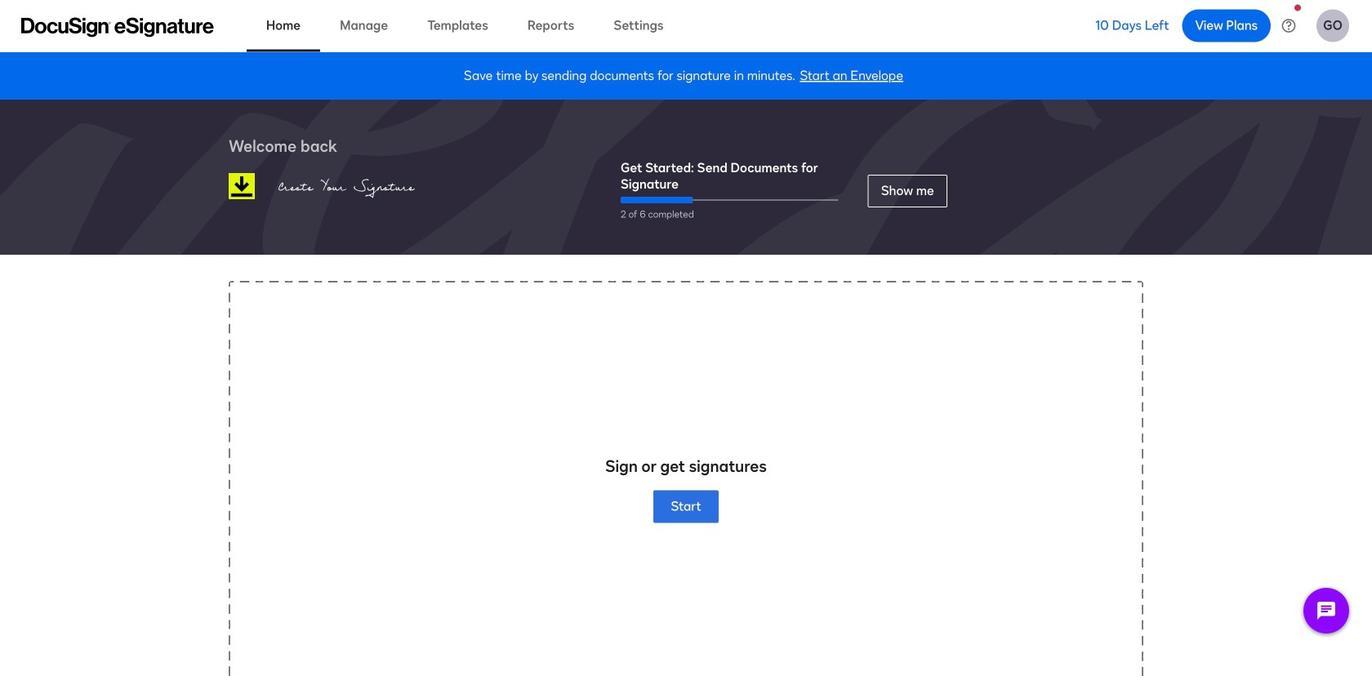 Task type: vqa. For each thing, say whether or not it's contained in the screenshot.
DocuSign eSignature image
yes



Task type: describe. For each thing, give the bounding box(es) containing it.
docusign esignature image
[[21, 18, 214, 37]]



Task type: locate. For each thing, give the bounding box(es) containing it.
docusignlogo image
[[229, 173, 255, 199]]



